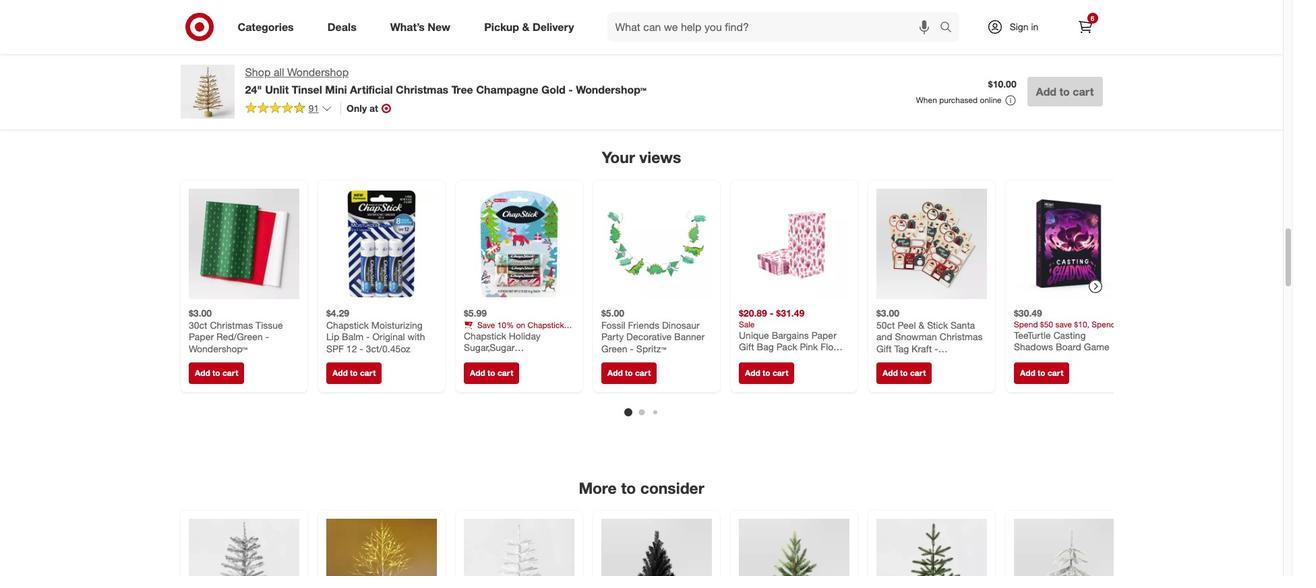 Task type: locate. For each thing, give the bounding box(es) containing it.
add down the green
[[607, 368, 623, 378]]

- right balm
[[366, 331, 370, 342]]

to for 30ct christmas tissue paper red/green - wondershop™
[[212, 368, 220, 378]]

to right more
[[621, 479, 636, 498]]

to right favor
[[763, 368, 770, 378]]

0 horizontal spatial gift
[[739, 341, 754, 352]]

$3.00 up 30ct
[[189, 307, 212, 319]]

gift down and
[[877, 343, 892, 354]]

add to cart button for 50ct peel & stick santa and snowman christmas gift tag kraft - wondershop™
[[877, 363, 932, 384]]

0 horizontal spatial $3.00
[[189, 307, 212, 319]]

party down fossil
[[601, 331, 624, 342]]

save 10% on chapstick lip balm
[[464, 320, 564, 340]]

paper
[[958, 45, 986, 59], [812, 329, 837, 341], [189, 331, 214, 342]]

to down the tag
[[900, 368, 908, 378]]

91
[[309, 102, 319, 114]]

0 horizontal spatial party
[[601, 331, 624, 342]]

add to cart down the green
[[607, 368, 651, 378]]

paper inside $20.89 - $31.49 sale unique bargains paper gift bag pack pink flower storage bag for party favor
[[812, 329, 837, 341]]

chapstick inside save 10% on chapstick lip balm
[[528, 320, 564, 330]]

sign in
[[1010, 21, 1039, 32]]

christmas up red/green
[[210, 319, 253, 331]]

tree left stands
[[618, 80, 638, 94]]

- right 12
[[359, 343, 363, 354]]

add to cart down storage
[[745, 368, 788, 378]]

0 horizontal spatial decorations
[[471, 45, 529, 59]]

22" mini artificial christmas tree - wondershop™ image
[[601, 520, 712, 577]]

add to cart down red/green
[[195, 368, 238, 378]]

search
[[934, 21, 966, 35]]

decorations down pickup
[[471, 45, 529, 59]]

- left the $31.49
[[770, 307, 774, 319]]

for
[[794, 353, 805, 364]]

1 vertical spatial artificial
[[350, 83, 393, 96]]

0 horizontal spatial artificial
[[254, 45, 293, 59]]

christmas
[[296, 45, 345, 59], [419, 45, 468, 59], [555, 45, 604, 59], [721, 45, 770, 59], [857, 45, 906, 59], [566, 80, 615, 94], [396, 83, 449, 96], [210, 319, 253, 331], [940, 331, 983, 342]]

cart down the pack
[[773, 368, 788, 378]]

christmas down delivery
[[555, 45, 604, 59]]

balm
[[474, 330, 492, 340]]

add to cart button right the $10.00
[[1028, 77, 1103, 107]]

1 horizontal spatial decorations
[[773, 45, 831, 59]]

paper down 30ct
[[189, 331, 214, 342]]

1 horizontal spatial wondershop™
[[576, 83, 647, 96]]

pack
[[776, 341, 797, 352]]

$20.89 - $31.49 sale unique bargains paper gift bag pack pink flower storage bag for party favor
[[739, 307, 849, 376]]

1 horizontal spatial tree
[[618, 80, 638, 94]]

50ct
[[877, 319, 895, 331]]

add to cart button down the balm
[[464, 363, 519, 384]]

lip
[[464, 330, 472, 340]]

12
[[346, 343, 357, 354]]

peel
[[898, 319, 916, 331]]

1 horizontal spatial chapstick
[[528, 320, 564, 330]]

chapstick up balm
[[326, 319, 369, 331]]

1 decorations from the left
[[471, 45, 529, 59]]

add down shadows
[[1020, 368, 1036, 378]]

to down the green
[[625, 368, 633, 378]]

add down storage
[[745, 368, 760, 378]]

& for $3.00 50ct peel & stick santa and snowman christmas gift tag kraft - wondershop™
[[919, 319, 925, 331]]

add down the tag
[[883, 368, 898, 378]]

add to cart button down red/green
[[189, 363, 244, 384]]

$3.00 inside $3.00 30ct christmas tissue paper red/green - wondershop™
[[189, 307, 212, 319]]

christmas down santa
[[940, 331, 983, 342]]

decorations down what can we help you find? suggestions appear below search field
[[773, 45, 831, 59]]

party down pink
[[808, 353, 830, 364]]

- inside shop all wondershop 24" unlit tinsel mini artificial christmas tree champagne gold - wondershop™
[[569, 83, 573, 96]]

2 decorations from the left
[[773, 45, 831, 59]]

2 $3.00 from the left
[[877, 307, 900, 319]]

paper up the flower
[[812, 329, 837, 341]]

wrapping
[[909, 45, 955, 59]]

cart down 6 link
[[1073, 85, 1094, 98]]

to for unique bargains paper gift bag pack pink flower storage bag for party favor
[[763, 368, 770, 378]]

wondershop™ down red/green
[[189, 343, 247, 354]]

24"
[[245, 83, 262, 96]]

to right the $10.00
[[1060, 85, 1070, 98]]

$3.00
[[189, 307, 212, 319], [877, 307, 900, 319]]

& inside "link"
[[522, 20, 530, 33]]

with
[[407, 331, 425, 342]]

to down 12
[[350, 368, 358, 378]]

2 horizontal spatial paper
[[958, 45, 986, 59]]

$3.00 inside $3.00 50ct peel & stick santa and snowman christmas gift tag kraft - wondershop™
[[877, 307, 900, 319]]

3ct/0.45oz
[[366, 343, 410, 354]]

0 horizontal spatial paper
[[189, 331, 214, 342]]

christmas tree stands & skirts
[[566, 80, 715, 94]]

1 $3.00 from the left
[[189, 307, 212, 319]]

wondershop™ inside $3.00 50ct peel & stick santa and snowman christmas gift tag kraft - wondershop™
[[877, 355, 935, 366]]

image of 24" unlit tinsel mini artificial christmas tree champagne gold - wondershop™ image
[[180, 65, 234, 119]]

cart down spritz™
[[635, 368, 651, 378]]

1 horizontal spatial gift
[[877, 343, 892, 354]]

tree
[[618, 80, 638, 94], [452, 83, 473, 96]]

6
[[1091, 14, 1095, 22]]

favor
[[739, 365, 762, 376]]

add down spf
[[332, 368, 348, 378]]

add for 30ct christmas tissue paper red/green - wondershop™
[[195, 368, 210, 378]]

$3.00 50ct peel & stick santa and snowman christmas gift tag kraft - wondershop™
[[877, 307, 983, 366]]

add for teeturtle casting shadows board game
[[1020, 368, 1036, 378]]

costway 2ft/ 4ft/ 5ft/ 6ft pre-lit white twig birch tree for christmas holiday w/ led lights image
[[326, 520, 437, 577]]

chapstick right on
[[528, 320, 564, 330]]

- right kraft
[[935, 343, 938, 354]]

sign in link
[[976, 12, 1060, 42]]

24" unlit tinsel mini artificial christmas tree silver - wondershop™ image
[[189, 520, 299, 577]]

teeturtle casting shadows board game image
[[1014, 189, 1125, 299]]

0 vertical spatial bag
[[757, 341, 774, 352]]

only
[[347, 102, 367, 114]]

bag up storage
[[757, 341, 774, 352]]

your views
[[602, 148, 681, 166]]

tree down the christmas decorations
[[452, 83, 473, 96]]

add to cart button
[[1028, 77, 1103, 107], [189, 363, 244, 384], [326, 363, 382, 384], [464, 363, 519, 384], [601, 363, 657, 384], [739, 363, 794, 384], [877, 363, 932, 384], [1014, 363, 1070, 384]]

2 horizontal spatial wondershop™
[[877, 355, 935, 366]]

pickup & delivery link
[[473, 12, 591, 42]]

add to cart right the $10.00
[[1037, 85, 1094, 98]]

add to cart down the tag
[[883, 368, 926, 378]]

artificial inside artificial christmas greenery link
[[254, 45, 293, 59]]

&
[[522, 20, 530, 33], [989, 45, 996, 59], [678, 80, 684, 94], [919, 319, 925, 331]]

add down 30ct
[[195, 368, 210, 378]]

add to cart down 12
[[332, 368, 376, 378]]

10%
[[497, 320, 514, 330]]

$3.00 up 50ct
[[877, 307, 900, 319]]

artificial inside shop all wondershop 24" unlit tinsel mini artificial christmas tree champagne gold - wondershop™
[[350, 83, 393, 96]]

search button
[[934, 12, 966, 45]]

sale
[[739, 319, 755, 329]]

add
[[1037, 85, 1057, 98], [195, 368, 210, 378], [332, 368, 348, 378], [470, 368, 485, 378], [607, 368, 623, 378], [745, 368, 760, 378], [883, 368, 898, 378], [1020, 368, 1036, 378]]

stands
[[641, 80, 675, 94]]

0 horizontal spatial bag
[[757, 341, 774, 352]]

cart down board
[[1048, 368, 1064, 378]]

to for chapstick moisturizing lip balm - original with spf 12 - 3ct/0.45oz
[[350, 368, 358, 378]]

paper inside $3.00 30ct christmas tissue paper red/green - wondershop™
[[189, 331, 214, 342]]

1 horizontal spatial bag
[[774, 353, 791, 364]]

- right gold
[[569, 83, 573, 96]]

to down the balm
[[487, 368, 495, 378]]

0 horizontal spatial wondershop™
[[189, 343, 247, 354]]

cart down 3ct/0.45oz on the left bottom
[[360, 368, 376, 378]]

teeturtle
[[1014, 329, 1051, 341]]

teeturtle casting shadows board game
[[1014, 329, 1110, 352]]

cart down kraft
[[910, 368, 926, 378]]

when
[[916, 95, 937, 105]]

cart
[[1073, 85, 1094, 98], [222, 368, 238, 378], [360, 368, 376, 378], [497, 368, 513, 378], [635, 368, 651, 378], [773, 368, 788, 378], [910, 368, 926, 378], [1048, 368, 1064, 378]]

0 vertical spatial party
[[601, 331, 624, 342]]

christmas down the what's new link
[[396, 83, 449, 96]]

cart for teeturtle casting shadows board game
[[1048, 368, 1064, 378]]

0 vertical spatial artificial
[[254, 45, 293, 59]]

1 vertical spatial party
[[808, 353, 830, 364]]

add to cart button for unique bargains paper gift bag pack pink flower storage bag for party favor
[[739, 363, 794, 384]]

christmas down what can we help you find? suggestions appear below search field
[[721, 45, 770, 59]]

$3.00 for 30ct
[[189, 307, 212, 319]]

& right pickup
[[522, 20, 530, 33]]

online
[[980, 95, 1002, 105]]

tinsel
[[292, 83, 322, 96]]

1 horizontal spatial party
[[808, 353, 830, 364]]

& left the skirts
[[678, 80, 684, 94]]

to
[[1060, 85, 1070, 98], [212, 368, 220, 378], [350, 368, 358, 378], [487, 368, 495, 378], [625, 368, 633, 378], [763, 368, 770, 378], [900, 368, 908, 378], [1038, 368, 1046, 378], [621, 479, 636, 498]]

game
[[1084, 341, 1110, 352]]

bag down the pack
[[774, 353, 791, 364]]

to down shadows
[[1038, 368, 1046, 378]]

and
[[877, 331, 892, 342]]

chapstick inside $4.29 chapstick moisturizing lip balm - original with spf 12 - 3ct/0.45oz
[[326, 319, 369, 331]]

tissue
[[255, 319, 283, 331]]

add to cart button for fossil friends dinosaur party decorative banner green - spritz™
[[601, 363, 657, 384]]

0 horizontal spatial tree
[[452, 83, 473, 96]]

christmas tree stands & skirts link
[[554, 72, 727, 102]]

add to cart button down the tag
[[877, 363, 932, 384]]

1 horizontal spatial artificial
[[350, 83, 393, 96]]

add to cart button down the green
[[601, 363, 657, 384]]

- right the green
[[630, 343, 634, 354]]

spritz™
[[636, 343, 666, 354]]

add to cart down shadows
[[1020, 368, 1064, 378]]

0 horizontal spatial chapstick
[[326, 319, 369, 331]]

christmas down christmas ornaments
[[566, 80, 615, 94]]

$10.00
[[989, 78, 1017, 90]]

24" unlit tinsel mini artificial christmas tree white - wondershop™ image
[[464, 520, 574, 577]]

save
[[477, 320, 495, 330]]

stick
[[927, 319, 948, 331]]

wondershop™ down christmas ornaments
[[576, 83, 647, 96]]

- inside $5.00 fossil friends dinosaur party decorative banner green - spritz™
[[630, 343, 634, 354]]

artificial christmas greenery
[[254, 45, 393, 59]]

wondershop™ down the tag
[[877, 355, 935, 366]]

artificial up all
[[254, 45, 293, 59]]

$5.00
[[601, 307, 624, 319]]

champagne
[[476, 83, 539, 96]]

& left sup...
[[989, 45, 996, 59]]

artificial up at
[[350, 83, 393, 96]]

storage
[[739, 353, 772, 364]]

add to cart
[[1037, 85, 1094, 98], [195, 368, 238, 378], [332, 368, 376, 378], [470, 368, 513, 378], [607, 368, 651, 378], [745, 368, 788, 378], [883, 368, 926, 378], [1020, 368, 1064, 378]]

add to cart button down 12
[[326, 363, 382, 384]]

wondershop™ inside shop all wondershop 24" unlit tinsel mini artificial christmas tree champagne gold - wondershop™
[[576, 83, 647, 96]]

paper down search button
[[958, 45, 986, 59]]

to down red/green
[[212, 368, 220, 378]]

santa
[[951, 319, 975, 331]]

add to cart button down the pack
[[739, 363, 794, 384]]

christmas ornaments
[[555, 45, 661, 59]]

- down tissue
[[265, 331, 269, 342]]

artificial
[[254, 45, 293, 59], [350, 83, 393, 96]]

$4.29 chapstick moisturizing lip balm - original with spf 12 - 3ct/0.45oz
[[326, 307, 425, 354]]

gift down unique on the right bottom
[[739, 341, 754, 352]]

party
[[601, 331, 624, 342], [808, 353, 830, 364]]

& up snowman
[[919, 319, 925, 331]]

cart down red/green
[[222, 368, 238, 378]]

wondershop™
[[576, 83, 647, 96], [189, 343, 247, 354], [877, 355, 935, 366]]

sup...
[[999, 45, 1027, 59]]

1 horizontal spatial paper
[[812, 329, 837, 341]]

cart for unique bargains paper gift bag pack pink flower storage bag for party favor
[[773, 368, 788, 378]]

add to cart for fossil friends dinosaur party decorative banner green - spritz™
[[607, 368, 651, 378]]

add to cart button for chapstick moisturizing lip balm - original with spf 12 - 3ct/0.45oz
[[326, 363, 382, 384]]

fossil friends dinosaur party decorative banner green - spritz™ image
[[601, 189, 712, 299]]

chapstick moisturizing lip balm - original with spf 12 - 3ct/0.45oz image
[[326, 189, 437, 299]]

add to cart button down shadows
[[1014, 363, 1070, 384]]

spf
[[326, 343, 344, 354]]

casting
[[1054, 329, 1086, 341]]

add for unique bargains paper gift bag pack pink flower storage bag for party favor
[[745, 368, 760, 378]]

christmas down new
[[419, 45, 468, 59]]

1 horizontal spatial $3.00
[[877, 307, 900, 319]]

& inside $3.00 50ct peel & stick santa and snowman christmas gift tag kraft - wondershop™
[[919, 319, 925, 331]]

bargains
[[772, 329, 809, 341]]



Task type: vqa. For each thing, say whether or not it's contained in the screenshot.
Christmas Wrapping Paper & Sup...
yes



Task type: describe. For each thing, give the bounding box(es) containing it.
unique bargains paper gift bag pack pink flower storage bag for party favor image
[[739, 189, 850, 299]]

to for teeturtle casting shadows board game
[[1038, 368, 1046, 378]]

on
[[516, 320, 525, 330]]

deals
[[328, 20, 357, 33]]

add to cart for chapstick moisturizing lip balm - original with spf 12 - 3ct/0.45oz
[[332, 368, 376, 378]]

add to cart for 50ct peel & stick santa and snowman christmas gift tag kraft - wondershop™
[[883, 368, 926, 378]]

mini
[[325, 83, 347, 96]]

categories
[[238, 20, 294, 33]]

24" unlit indexed mini artificial christmas tree - wondershop™ image
[[877, 520, 987, 577]]

add for fossil friends dinosaur party decorative banner green - spritz™
[[607, 368, 623, 378]]

shop
[[245, 65, 271, 79]]

when purchased online
[[916, 95, 1002, 105]]

- inside $3.00 50ct peel & stick santa and snowman christmas gift tag kraft - wondershop™
[[935, 343, 938, 354]]

christmas ornaments link
[[543, 37, 672, 67]]

friends
[[628, 319, 659, 331]]

$4.29
[[326, 307, 349, 319]]

more
[[579, 479, 617, 498]]

fossil
[[601, 319, 625, 331]]

related categories
[[572, 7, 711, 26]]

$20.89
[[739, 307, 767, 319]]

original
[[372, 331, 405, 342]]

add to cart button for 30ct christmas tissue paper red/green - wondershop™
[[189, 363, 244, 384]]

& for christmas wrapping paper & sup...
[[989, 45, 996, 59]]

all
[[274, 65, 284, 79]]

30ct
[[189, 319, 207, 331]]

wondershop
[[287, 65, 349, 79]]

6 link
[[1071, 12, 1100, 42]]

What can we help you find? suggestions appear below search field
[[607, 12, 943, 42]]

cart down save 10% on chapstick lip balm
[[497, 368, 513, 378]]

cart for 30ct christmas tissue paper red/green - wondershop™
[[222, 368, 238, 378]]

christmas inside 'link'
[[721, 45, 770, 59]]

wondershop™ for $3.00 50ct peel & stick santa and snowman christmas gift tag kraft - wondershop™
[[877, 355, 935, 366]]

greenery
[[348, 45, 393, 59]]

christmas decorations
[[419, 45, 529, 59]]

new
[[428, 20, 451, 33]]

add to cart for teeturtle casting shadows board game
[[1020, 368, 1064, 378]]

gold
[[542, 83, 566, 96]]

wondershop™ for shop all wondershop 24" unlit tinsel mini artificial christmas tree champagne gold - wondershop™
[[576, 83, 647, 96]]

purchased
[[940, 95, 978, 105]]

- inside $3.00 30ct christmas tissue paper red/green - wondershop™
[[265, 331, 269, 342]]

decorative
[[626, 331, 672, 342]]

19" unlit flocked indexed downswept pine artificial christmas tree with round base - wondershop™ image
[[1014, 520, 1125, 577]]

indoor
[[686, 45, 718, 59]]

tag
[[894, 343, 909, 354]]

gift inside $20.89 - $31.49 sale unique bargains paper gift bag pack pink flower storage bag for party favor
[[739, 341, 754, 352]]

deals link
[[316, 12, 374, 42]]

$30.49
[[1014, 307, 1042, 319]]

dinosaur
[[662, 319, 700, 331]]

cart for chapstick moisturizing lip balm - original with spf 12 - 3ct/0.45oz
[[360, 368, 376, 378]]

at
[[370, 102, 378, 114]]

flower
[[821, 341, 849, 352]]

add to cart for 30ct christmas tissue paper red/green - wondershop™
[[195, 368, 238, 378]]

indoor christmas decorations
[[686, 45, 831, 59]]

green
[[601, 343, 627, 354]]

pink
[[800, 341, 818, 352]]

$3.00 30ct christmas tissue paper red/green - wondershop™
[[189, 307, 283, 354]]

add right the $10.00
[[1037, 85, 1057, 98]]

tree inside shop all wondershop 24" unlit tinsel mini artificial christmas tree champagne gold - wondershop™
[[452, 83, 473, 96]]

shadows
[[1014, 341, 1053, 352]]

christmas wrapping paper & sup... link
[[845, 37, 1038, 67]]

to for 50ct peel & stick santa and snowman christmas gift tag kraft - wondershop™
[[900, 368, 908, 378]]

christmas left wrapping
[[857, 45, 906, 59]]

21" indexed balsam fir artificial christmas tree with black plastic pot - wondershop™ image
[[739, 520, 850, 577]]

skirts
[[687, 80, 715, 94]]

50ct peel & stick santa and snowman christmas gift tag kraft - wondershop™ image
[[877, 189, 987, 299]]

add to cart for unique bargains paper gift bag pack pink flower storage bag for party favor
[[745, 368, 788, 378]]

sign
[[1010, 21, 1029, 32]]

balm
[[342, 331, 363, 342]]

what's new
[[390, 20, 451, 33]]

$3.00 for 50ct
[[877, 307, 900, 319]]

pickup & delivery
[[484, 20, 574, 33]]

add to cart button for teeturtle casting shadows board game
[[1014, 363, 1070, 384]]

red/green
[[216, 331, 263, 342]]

add for chapstick moisturizing lip balm - original with spf 12 - 3ct/0.45oz
[[332, 368, 348, 378]]

1 vertical spatial bag
[[774, 353, 791, 364]]

unlit
[[265, 83, 289, 96]]

christmas up wondershop
[[296, 45, 345, 59]]

christmas decorations link
[[407, 37, 541, 67]]

categories
[[633, 7, 711, 26]]

unique
[[739, 329, 769, 341]]

party inside $5.00 fossil friends dinosaur party decorative banner green - spritz™
[[601, 331, 624, 342]]

what's
[[390, 20, 425, 33]]

kraft
[[912, 343, 932, 354]]

decorations inside 'link'
[[773, 45, 831, 59]]

30ct christmas tissue paper red/green - wondershop™ image
[[189, 189, 299, 299]]

related
[[572, 7, 629, 26]]

add down the balm
[[470, 368, 485, 378]]

chapstick holiday sugar,sugar cookie,cotton candy and hot chocolate cake batter lip balm set - 4ct image
[[464, 189, 574, 299]]

cart for fossil friends dinosaur party decorative banner green - spritz™
[[635, 368, 651, 378]]

gift inside $3.00 50ct peel & stick santa and snowman christmas gift tag kraft - wondershop™
[[877, 343, 892, 354]]

snowman
[[895, 331, 937, 342]]

to for fossil friends dinosaur party decorative banner green - spritz™
[[625, 368, 633, 378]]

christmas inside shop all wondershop 24" unlit tinsel mini artificial christmas tree champagne gold - wondershop™
[[396, 83, 449, 96]]

indoor christmas decorations link
[[675, 37, 842, 67]]

tree inside christmas tree stands & skirts link
[[618, 80, 638, 94]]

banner
[[674, 331, 705, 342]]

consider
[[641, 479, 705, 498]]

add for 50ct peel & stick santa and snowman christmas gift tag kraft - wondershop™
[[883, 368, 898, 378]]

shop all wondershop 24" unlit tinsel mini artificial christmas tree champagne gold - wondershop™
[[245, 65, 647, 96]]

christmas inside $3.00 50ct peel & stick santa and snowman christmas gift tag kraft - wondershop™
[[940, 331, 983, 342]]

cart for 50ct peel & stick santa and snowman christmas gift tag kraft - wondershop™
[[910, 368, 926, 378]]

board
[[1056, 341, 1082, 352]]

lip
[[326, 331, 339, 342]]

$5.00 fossil friends dinosaur party decorative banner green - spritz™
[[601, 307, 705, 354]]

only at
[[347, 102, 378, 114]]

pickup
[[484, 20, 519, 33]]

add to cart down the balm
[[470, 368, 513, 378]]

what's new link
[[379, 12, 468, 42]]

ornaments
[[607, 45, 661, 59]]

christmas inside $3.00 30ct christmas tissue paper red/green - wondershop™
[[210, 319, 253, 331]]

& for christmas tree stands & skirts
[[678, 80, 684, 94]]

christmas wrapping paper & sup...
[[857, 45, 1027, 59]]

- inside $20.89 - $31.49 sale unique bargains paper gift bag pack pink flower storage bag for party favor
[[770, 307, 774, 319]]

delivery
[[533, 20, 574, 33]]

moisturizing
[[371, 319, 422, 331]]

wondershop™ inside $3.00 30ct christmas tissue paper red/green - wondershop™
[[189, 343, 247, 354]]

party inside $20.89 - $31.49 sale unique bargains paper gift bag pack pink flower storage bag for party favor
[[808, 353, 830, 364]]



